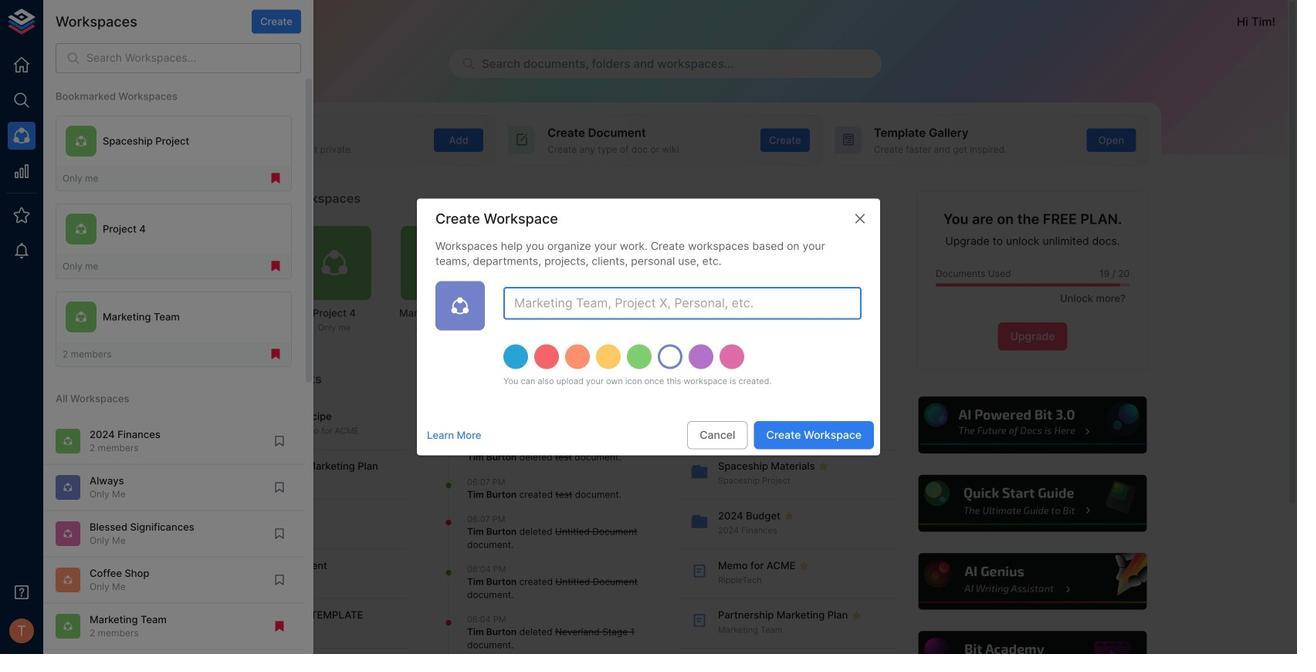 Task type: describe. For each thing, give the bounding box(es) containing it.
3 bookmark image from the top
[[273, 574, 287, 588]]

Search Workspaces... text field
[[87, 43, 301, 73]]

Marketing Team, Project X, Personal, etc. text field
[[504, 288, 862, 320]]

1 bookmark image from the top
[[273, 481, 287, 495]]

3 help image from the top
[[917, 552, 1149, 613]]



Task type: vqa. For each thing, say whether or not it's contained in the screenshot.
Remove Bookmark image
yes



Task type: locate. For each thing, give the bounding box(es) containing it.
4 help image from the top
[[917, 630, 1149, 655]]

1 vertical spatial remove bookmark image
[[269, 348, 283, 362]]

dialog
[[417, 199, 880, 456]]

bookmark image
[[273, 435, 287, 449]]

1 vertical spatial bookmark image
[[273, 527, 287, 541]]

help image
[[917, 395, 1149, 457], [917, 473, 1149, 535], [917, 552, 1149, 613], [917, 630, 1149, 655]]

0 vertical spatial remove bookmark image
[[269, 172, 283, 186]]

remove bookmark image
[[269, 172, 283, 186], [269, 348, 283, 362], [273, 620, 287, 634]]

bookmark image
[[273, 481, 287, 495], [273, 527, 287, 541], [273, 574, 287, 588]]

2 vertical spatial bookmark image
[[273, 574, 287, 588]]

0 vertical spatial bookmark image
[[273, 481, 287, 495]]

remove bookmark image
[[269, 260, 283, 274]]

2 help image from the top
[[917, 473, 1149, 535]]

2 vertical spatial remove bookmark image
[[273, 620, 287, 634]]

2 bookmark image from the top
[[273, 527, 287, 541]]

1 help image from the top
[[917, 395, 1149, 457]]



